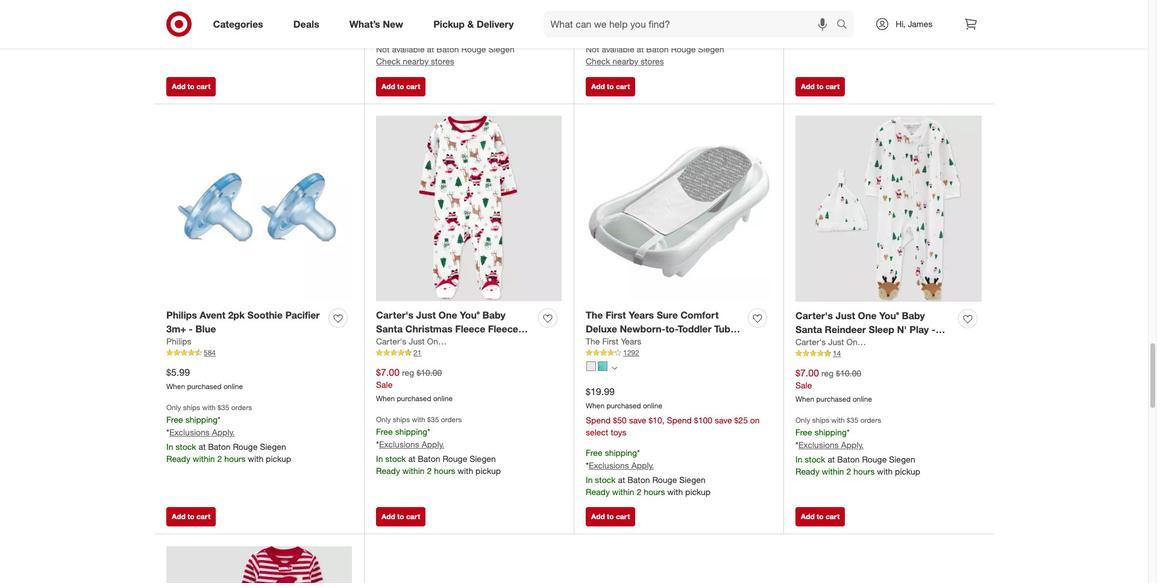 Task type: locate. For each thing, give the bounding box(es) containing it.
$10.00
[[417, 367, 442, 378], [836, 368, 861, 378]]

0 vertical spatial years
[[629, 309, 654, 321]]

carter's just one you link for reindeer
[[796, 337, 878, 349]]

one down christmas
[[427, 337, 443, 347]]

2 inside * exclusions apply. in stock at  baton rouge siegen ready within 2 hours with pickup
[[846, 30, 851, 41]]

sale for carter's just one you®️ baby santa christmas fleece fleece footed pajama - white
[[376, 380, 393, 390]]

carter's down reindeer at the bottom right of page
[[796, 337, 826, 347]]

0 horizontal spatial stores
[[431, 56, 454, 66]]

1 horizontal spatial nearby
[[613, 56, 638, 66]]

stock
[[176, 18, 196, 28], [805, 18, 825, 28], [176, 442, 196, 452], [385, 454, 406, 464], [805, 455, 825, 465], [595, 475, 616, 485]]

philips avent 2pk soothie pacifier 3m+ - blue link
[[166, 308, 324, 336]]

reg for white
[[821, 368, 834, 378]]

pacifier
[[285, 309, 320, 321]]

carter's
[[376, 309, 414, 321], [796, 310, 833, 322], [376, 337, 406, 347], [796, 337, 826, 347]]

with inside * exclusions apply. in stock at  baton rouge siegen ready within 2 hours with pickup
[[877, 30, 893, 41]]

footed
[[376, 337, 408, 349]]

ships for carter's just one you®️ baby santa christmas fleece fleece footed pajama - white
[[393, 415, 410, 424]]

rouge inside only ships with $35 orders free shipping * * exclusions apply. not available at baton rouge siegen check nearby stores
[[671, 44, 696, 54]]

1 horizontal spatial stores
[[641, 56, 664, 66]]

stores
[[431, 56, 454, 66], [641, 56, 664, 66]]

1 horizontal spatial white
[[796, 337, 822, 349]]

1 nearby from the left
[[403, 56, 429, 66]]

0 horizontal spatial sale
[[376, 380, 393, 390]]

$10,
[[649, 415, 665, 426]]

santa for reindeer
[[796, 323, 822, 335]]

pickup
[[895, 30, 920, 41], [266, 454, 291, 464], [476, 466, 501, 476], [895, 467, 920, 477], [685, 487, 711, 497]]

the up deluxe
[[586, 309, 603, 321]]

one up sleep
[[858, 310, 877, 322]]

carter's just one you for reindeer
[[796, 337, 878, 347]]

in inside * exclusions apply. in stock at  baton rouge siegen ready within 2 hours
[[166, 18, 173, 28]]

2
[[217, 30, 222, 40], [846, 30, 851, 41], [217, 454, 222, 464], [427, 466, 432, 476], [846, 467, 851, 477], [637, 487, 641, 497]]

1 vertical spatial first
[[602, 337, 619, 347]]

1 vertical spatial years
[[621, 337, 641, 347]]

stores down pickup
[[431, 56, 454, 66]]

stock inside free shipping * * exclusions apply. in stock at  baton rouge siegen ready within 2 hours with pickup
[[595, 475, 616, 485]]

1 horizontal spatial fleece
[[488, 323, 518, 335]]

0 horizontal spatial $7.00 reg $10.00 sale when purchased online
[[376, 366, 453, 403]]

the
[[586, 309, 603, 321], [586, 337, 600, 347]]

1 horizontal spatial carter's just one you link
[[796, 337, 878, 349]]

philips inside philips avent 2pk soothie pacifier 3m+ - blue
[[166, 309, 197, 321]]

sling
[[608, 337, 631, 349]]

philips down 3m+
[[166, 337, 191, 347]]

orders inside only ships with $35 orders free shipping * * exclusions apply. not available at baton rouge siegen check nearby stores
[[651, 6, 672, 15]]

1 horizontal spatial baby
[[902, 310, 925, 322]]

sure
[[657, 309, 678, 321]]

comfort
[[681, 309, 719, 321]]

you®️
[[460, 309, 480, 321], [879, 310, 899, 322]]

spend
[[586, 415, 611, 426], [667, 415, 692, 426]]

to-
[[666, 323, 678, 335]]

one up christmas
[[438, 309, 457, 321]]

1 horizontal spatial $10.00
[[836, 368, 861, 378]]

first for the first years
[[602, 337, 619, 347]]

0 horizontal spatial you®️
[[460, 309, 480, 321]]

just
[[416, 309, 436, 321], [836, 310, 855, 322], [409, 337, 425, 347], [828, 337, 844, 347]]

save
[[629, 415, 646, 426], [715, 415, 732, 426]]

pickup & delivery link
[[423, 11, 529, 37]]

nearby inside not available at baton rouge siegen check nearby stores
[[403, 56, 429, 66]]

free shipping * * exclusions apply. in stock at  baton rouge siegen ready within 2 hours with pickup
[[586, 448, 711, 497]]

santa
[[376, 323, 403, 335], [796, 323, 822, 335]]

check
[[376, 56, 400, 66], [586, 56, 610, 66]]

available
[[392, 44, 425, 54], [602, 44, 634, 54]]

baby for n'
[[902, 310, 925, 322]]

1 horizontal spatial not
[[586, 44, 599, 54]]

philips for philips
[[166, 337, 191, 347]]

exclusions
[[169, 3, 210, 13], [799, 4, 839, 14], [589, 30, 629, 40], [169, 427, 210, 438], [379, 439, 419, 450], [799, 440, 839, 450], [589, 460, 629, 471]]

one down reindeer at the bottom right of page
[[846, 337, 862, 347]]

2 horizontal spatial -
[[932, 323, 936, 335]]

ships for carter's just one you®️ baby santa reindeer sleep n' play - white
[[812, 416, 829, 425]]

0 horizontal spatial -
[[189, 323, 193, 335]]

carter's up reindeer at the bottom right of page
[[796, 310, 833, 322]]

0 horizontal spatial available
[[392, 44, 425, 54]]

$10.00 for white
[[836, 368, 861, 378]]

only for carter's just one you®️ baby santa christmas fleece fleece footed pajama - white
[[376, 415, 391, 424]]

the first years sure comfort deluxe newborn-to-toddler tub with sling image
[[586, 116, 771, 301], [586, 116, 771, 301]]

spend right "$10,"
[[667, 415, 692, 426]]

$7.00 for carter's just one you®️ baby santa reindeer sleep n' play - white
[[796, 367, 819, 379]]

$50
[[613, 415, 627, 426]]

free inside only ships with $35 orders free shipping * * exclusions apply. not available at baton rouge siegen check nearby stores
[[586, 17, 603, 27]]

you®️ up 21 link
[[460, 309, 480, 321]]

with inside the first years sure comfort deluxe newborn-to-toddler tub with sling
[[586, 337, 605, 349]]

1 horizontal spatial -
[[448, 337, 451, 349]]

tub
[[714, 323, 731, 335]]

baby for fleece
[[482, 309, 506, 321]]

carter's up "footed"
[[376, 309, 414, 321]]

search button
[[831, 11, 860, 40]]

shipping inside free shipping * * exclusions apply. in stock at  baton rouge siegen ready within 2 hours with pickup
[[605, 448, 637, 458]]

the down deluxe
[[586, 337, 600, 347]]

white right pajama
[[454, 337, 480, 349]]

santa inside carter's just one you®️ baby santa christmas fleece fleece footed pajama - white
[[376, 323, 403, 335]]

1 vertical spatial philips
[[166, 337, 191, 347]]

1 not from the left
[[376, 44, 390, 54]]

carter's just one you link up 14
[[796, 337, 878, 349]]

in
[[166, 18, 173, 28], [796, 18, 802, 28], [166, 442, 173, 452], [376, 454, 383, 464], [796, 455, 802, 465], [586, 475, 593, 485]]

philips up 3m+
[[166, 309, 197, 321]]

not
[[376, 44, 390, 54], [586, 44, 599, 54]]

1 horizontal spatial you®️
[[879, 310, 899, 322]]

first
[[606, 309, 626, 321], [602, 337, 619, 347]]

1 vertical spatial the
[[586, 337, 600, 347]]

carter's just one you®️ santa striped baby sleep n' play - red/white image
[[166, 547, 352, 583], [166, 547, 352, 583]]

within inside * exclusions apply. in stock at  baton rouge siegen ready within 2 hours
[[193, 30, 215, 40]]

1 spend from the left
[[586, 415, 611, 426]]

only ships with $35 orders free shipping * * exclusions apply. in stock at  baton rouge siegen ready within 2 hours with pickup for sleep
[[796, 416, 920, 477]]

toddler
[[678, 323, 712, 335]]

only inside only ships with $35 orders free shipping * * exclusions apply. not available at baton rouge siegen check nearby stores
[[586, 6, 601, 15]]

0 horizontal spatial baby
[[482, 309, 506, 321]]

add to cart
[[172, 82, 211, 91], [382, 82, 420, 91], [591, 82, 630, 91], [801, 82, 840, 91], [172, 513, 211, 522], [382, 513, 420, 522], [591, 513, 630, 522], [801, 513, 840, 522]]

you®️ inside carter's just one you®️ baby santa reindeer sleep n' play - white
[[879, 310, 899, 322]]

add to cart button
[[166, 77, 216, 96], [376, 77, 426, 96], [586, 77, 635, 96], [796, 77, 845, 96], [166, 508, 216, 527], [376, 508, 426, 527], [586, 508, 635, 527], [796, 508, 845, 527]]

1 horizontal spatial $7.00 reg $10.00 sale when purchased online
[[796, 367, 872, 404]]

0 horizontal spatial only ships with $35 orders free shipping * * exclusions apply. in stock at  baton rouge siegen ready within 2 hours with pickup
[[166, 403, 291, 464]]

purchased
[[187, 382, 222, 391], [397, 394, 431, 403], [816, 395, 851, 404], [607, 402, 641, 411]]

1 horizontal spatial only ships with $35 orders free shipping * * exclusions apply. in stock at  baton rouge siegen ready within 2 hours with pickup
[[376, 415, 501, 476]]

you®️ up sleep
[[879, 310, 899, 322]]

1 stores from the left
[[431, 56, 454, 66]]

0 horizontal spatial $10.00
[[417, 367, 442, 378]]

just up christmas
[[416, 309, 436, 321]]

just inside carter's just one you®️ baby santa christmas fleece fleece footed pajama - white
[[416, 309, 436, 321]]

online
[[224, 382, 243, 391], [433, 394, 453, 403], [853, 395, 872, 404], [643, 402, 662, 411]]

carter's just one you link for christmas
[[376, 336, 459, 348]]

white left 14
[[796, 337, 822, 349]]

0 horizontal spatial spend
[[586, 415, 611, 426]]

categories link
[[203, 11, 278, 37]]

just up 14
[[828, 337, 844, 347]]

carter's just one you®️ baby santa reindeer sleep n' play - white image
[[796, 116, 982, 302], [796, 116, 982, 302]]

philips
[[166, 309, 197, 321], [166, 337, 191, 347]]

purchased down 21
[[397, 394, 431, 403]]

1 available from the left
[[392, 44, 425, 54]]

free inside free shipping * * exclusions apply. in stock at  baton rouge siegen ready within 2 hours with pickup
[[586, 448, 603, 458]]

0 horizontal spatial carter's just one you
[[376, 337, 459, 347]]

philips avent 2pk soothie pacifier 3m+ - blue image
[[166, 116, 352, 301], [166, 116, 352, 301]]

1 horizontal spatial spend
[[667, 415, 692, 426]]

you down sleep
[[865, 337, 878, 347]]

exclusions apply. button
[[169, 3, 235, 15], [799, 3, 864, 15], [589, 29, 654, 41], [169, 427, 235, 439], [379, 439, 444, 451], [799, 439, 864, 452], [589, 460, 654, 472]]

spend up select at the right bottom of page
[[586, 415, 611, 426]]

2 nearby from the left
[[613, 56, 638, 66]]

pickup inside * exclusions apply. in stock at  baton rouge siegen ready within 2 hours with pickup
[[895, 30, 920, 41]]

rouge inside free shipping * * exclusions apply. in stock at  baton rouge siegen ready within 2 hours with pickup
[[652, 475, 677, 485]]

santa inside carter's just one you®️ baby santa reindeer sleep n' play - white
[[796, 323, 822, 335]]

at inside free shipping * * exclusions apply. in stock at  baton rouge siegen ready within 2 hours with pickup
[[618, 475, 625, 485]]

$10.00 down 21
[[417, 367, 442, 378]]

1 horizontal spatial santa
[[796, 323, 822, 335]]

ready inside * exclusions apply. in stock at  baton rouge siegen ready within 2 hours with pickup
[[796, 30, 820, 41]]

baton inside only ships with $35 orders free shipping * * exclusions apply. not available at baton rouge siegen check nearby stores
[[646, 44, 669, 54]]

*
[[166, 3, 169, 13], [796, 4, 799, 14], [637, 17, 640, 27], [586, 30, 589, 40], [218, 415, 221, 425], [427, 427, 430, 437], [166, 427, 169, 438], [847, 428, 850, 438], [376, 439, 379, 450], [796, 440, 799, 450], [637, 448, 640, 458], [586, 460, 589, 471]]

ships inside only ships with $35 orders free shipping * * exclusions apply. not available at baton rouge siegen check nearby stores
[[603, 6, 620, 15]]

philips link
[[166, 336, 191, 348]]

1 horizontal spatial save
[[715, 415, 732, 426]]

0 horizontal spatial carter's just one you link
[[376, 336, 459, 348]]

aqua image
[[598, 362, 608, 371]]

apply. inside free shipping * * exclusions apply. in stock at  baton rouge siegen ready within 2 hours with pickup
[[631, 460, 654, 471]]

0 horizontal spatial you
[[445, 337, 459, 347]]

2 check from the left
[[586, 56, 610, 66]]

with
[[622, 6, 635, 15], [877, 30, 893, 41], [586, 337, 605, 349], [202, 403, 216, 412], [412, 415, 425, 424], [831, 416, 845, 425], [248, 454, 264, 464], [458, 466, 473, 476], [877, 467, 893, 477], [667, 487, 683, 497]]

0 horizontal spatial check nearby stores button
[[376, 56, 454, 68]]

one
[[438, 309, 457, 321], [858, 310, 877, 322], [427, 337, 443, 347], [846, 337, 862, 347]]

$7.00 reg $10.00 sale when purchased online down 14
[[796, 367, 872, 404]]

james
[[908, 19, 933, 29]]

baton
[[208, 18, 231, 28], [837, 18, 860, 28], [437, 44, 459, 54], [646, 44, 669, 54], [208, 442, 231, 452], [418, 454, 440, 464], [837, 455, 860, 465], [628, 475, 650, 485]]

1 the from the top
[[586, 309, 603, 321]]

baby inside carter's just one you®️ baby santa reindeer sleep n' play - white
[[902, 310, 925, 322]]

all colors element
[[612, 364, 617, 372]]

years inside the first years sure comfort deluxe newborn-to-toddler tub with sling
[[629, 309, 654, 321]]

reg down 21
[[402, 367, 414, 378]]

you
[[445, 337, 459, 347], [865, 337, 878, 347]]

$7.00 reg $10.00 sale when purchased online
[[376, 366, 453, 403], [796, 367, 872, 404]]

philips for philips avent 2pk soothie pacifier 3m+ - blue
[[166, 309, 197, 321]]

the for the first years sure comfort deluxe newborn-to-toddler tub with sling
[[586, 309, 603, 321]]

$100
[[694, 415, 712, 426]]

$10.00 down 14
[[836, 368, 861, 378]]

online up "$10,"
[[643, 402, 662, 411]]

reg
[[402, 367, 414, 378], [821, 368, 834, 378]]

2 stores from the left
[[641, 56, 664, 66]]

play
[[910, 323, 929, 335]]

2 not from the left
[[586, 44, 599, 54]]

0 horizontal spatial $7.00
[[376, 366, 400, 378]]

0 horizontal spatial white
[[454, 337, 480, 349]]

- right pajama
[[448, 337, 451, 349]]

$35 for carter's just one you®️ baby santa christmas fleece fleece footed pajama - white
[[427, 415, 439, 424]]

stores down what can we help you find? suggestions appear below search field
[[641, 56, 664, 66]]

hours inside * exclusions apply. in stock at  baton rouge siegen ready within 2 hours
[[224, 30, 246, 40]]

save right '$50'
[[629, 415, 646, 426]]

2 inside free shipping * * exclusions apply. in stock at  baton rouge siegen ready within 2 hours with pickup
[[637, 487, 641, 497]]

fleece
[[455, 323, 485, 335], [488, 323, 518, 335]]

categories
[[213, 18, 263, 30]]

carter's just one you up 21
[[376, 337, 459, 347]]

purchased down 14
[[816, 395, 851, 404]]

the for the first years
[[586, 337, 600, 347]]

1 check from the left
[[376, 56, 400, 66]]

- inside carter's just one you®️ baby santa reindeer sleep n' play - white
[[932, 323, 936, 335]]

pickup inside free shipping * * exclusions apply. in stock at  baton rouge siegen ready within 2 hours with pickup
[[685, 487, 711, 497]]

1 horizontal spatial check nearby stores button
[[586, 56, 664, 68]]

in inside free shipping * * exclusions apply. in stock at  baton rouge siegen ready within 2 hours with pickup
[[586, 475, 593, 485]]

first inside the first years sure comfort deluxe newborn-to-toddler tub with sling
[[606, 309, 626, 321]]

carter's just one you for christmas
[[376, 337, 459, 347]]

1 horizontal spatial $7.00
[[796, 367, 819, 379]]

online down 14 link on the bottom right
[[853, 395, 872, 404]]

1 save from the left
[[629, 415, 646, 426]]

santa up "footed"
[[376, 323, 403, 335]]

reindeer
[[825, 323, 866, 335]]

years up newborn-
[[629, 309, 654, 321]]

2 the from the top
[[586, 337, 600, 347]]

online down 584 link
[[224, 382, 243, 391]]

1 check nearby stores button from the left
[[376, 56, 454, 68]]

0 vertical spatial first
[[606, 309, 626, 321]]

santa for christmas
[[376, 323, 403, 335]]

santa left reindeer at the bottom right of page
[[796, 323, 822, 335]]

baby up 21 link
[[482, 309, 506, 321]]

2 philips from the top
[[166, 337, 191, 347]]

check inside only ships with $35 orders free shipping * * exclusions apply. not available at baton rouge siegen check nearby stores
[[586, 56, 610, 66]]

rouge inside * exclusions apply. in stock at  baton rouge siegen ready within 2 hours with pickup
[[862, 18, 887, 28]]

first up deluxe
[[606, 309, 626, 321]]

2 horizontal spatial only ships with $35 orders free shipping * * exclusions apply. in stock at  baton rouge siegen ready within 2 hours with pickup
[[796, 416, 920, 477]]

siegen inside * exclusions apply. in stock at  baton rouge siegen ready within 2 hours
[[260, 18, 286, 28]]

to
[[187, 82, 194, 91], [397, 82, 404, 91], [607, 82, 614, 91], [817, 82, 824, 91], [187, 513, 194, 522], [397, 513, 404, 522], [607, 513, 614, 522], [817, 513, 824, 522]]

$7.00 reg $10.00 sale when purchased online down 21
[[376, 366, 453, 403]]

carter's just one you
[[376, 337, 459, 347], [796, 337, 878, 347]]

the inside the first years sure comfort deluxe newborn-to-toddler tub with sling
[[586, 309, 603, 321]]

carter's just one you up 14
[[796, 337, 878, 347]]

check inside not available at baton rouge siegen check nearby stores
[[376, 56, 400, 66]]

1 horizontal spatial you
[[865, 337, 878, 347]]

0 horizontal spatial save
[[629, 415, 646, 426]]

0 horizontal spatial check
[[376, 56, 400, 66]]

newborn-
[[620, 323, 666, 335]]

when
[[166, 382, 185, 391], [376, 394, 395, 403], [796, 395, 814, 404], [586, 402, 605, 411]]

all colors image
[[612, 366, 617, 371]]

exclusions inside only ships with $35 orders free shipping * * exclusions apply. not available at baton rouge siegen check nearby stores
[[589, 30, 629, 40]]

you up 21 link
[[445, 337, 459, 347]]

1 horizontal spatial available
[[602, 44, 634, 54]]

0 horizontal spatial not
[[376, 44, 390, 54]]

baby up play
[[902, 310, 925, 322]]

apply.
[[212, 3, 235, 13], [841, 4, 864, 14], [631, 30, 654, 40], [212, 427, 235, 438], [422, 439, 444, 450], [841, 440, 864, 450], [631, 460, 654, 471]]

0 vertical spatial the
[[586, 309, 603, 321]]

white
[[454, 337, 480, 349], [796, 337, 822, 349]]

apply. inside only ships with $35 orders free shipping * * exclusions apply. not available at baton rouge siegen check nearby stores
[[631, 30, 654, 40]]

baby inside carter's just one you®️ baby santa christmas fleece fleece footed pajama - white
[[482, 309, 506, 321]]

with inside only ships with $35 orders free shipping * * exclusions apply. not available at baton rouge siegen check nearby stores
[[622, 6, 635, 15]]

years up 1292
[[621, 337, 641, 347]]

pickup for carter's just one you®️ baby santa christmas fleece fleece footed pajama - white
[[476, 466, 501, 476]]

check nearby stores button
[[376, 56, 454, 68], [586, 56, 664, 68]]

1 horizontal spatial carter's just one you
[[796, 337, 878, 347]]

you®️ inside carter's just one you®️ baby santa christmas fleece fleece footed pajama - white
[[460, 309, 480, 321]]

- right play
[[932, 323, 936, 335]]

1 horizontal spatial check
[[586, 56, 610, 66]]

years for the first years
[[621, 337, 641, 347]]

carter's just one you link up 21
[[376, 336, 459, 348]]

ships for philips avent 2pk soothie pacifier 3m+ - blue
[[183, 403, 200, 412]]

1 horizontal spatial sale
[[796, 381, 812, 391]]

new
[[383, 18, 403, 30]]

0 vertical spatial philips
[[166, 309, 197, 321]]

purchased up '$50'
[[607, 402, 641, 411]]

carter's left pajama
[[376, 337, 406, 347]]

years
[[629, 309, 654, 321], [621, 337, 641, 347]]

purchased down $5.99
[[187, 382, 222, 391]]

you for sleep
[[865, 337, 878, 347]]

1 horizontal spatial reg
[[821, 368, 834, 378]]

hours
[[224, 30, 246, 40], [853, 30, 875, 41], [224, 454, 246, 464], [434, 466, 455, 476], [853, 467, 875, 477], [644, 487, 665, 497]]

0 horizontal spatial fleece
[[455, 323, 485, 335]]

$35 for philips avent 2pk soothie pacifier 3m+ - blue
[[218, 403, 229, 412]]

$7.00 reg $10.00 sale when purchased online for -
[[376, 366, 453, 403]]

rouge inside * exclusions apply. in stock at  baton rouge siegen ready within 2 hours
[[233, 18, 258, 28]]

siegen inside not available at baton rouge siegen check nearby stores
[[488, 44, 515, 54]]

apply. inside * exclusions apply. in stock at  baton rouge siegen ready within 2 hours
[[212, 3, 235, 13]]

ships
[[603, 6, 620, 15], [183, 403, 200, 412], [393, 415, 410, 424], [812, 416, 829, 425]]

0 horizontal spatial reg
[[402, 367, 414, 378]]

pickup for philips avent 2pk soothie pacifier 3m+ - blue
[[266, 454, 291, 464]]

0 horizontal spatial santa
[[376, 323, 403, 335]]

with inside free shipping * * exclusions apply. in stock at  baton rouge siegen ready within 2 hours with pickup
[[667, 487, 683, 497]]

baton inside * exclusions apply. in stock at  baton rouge siegen ready within 2 hours with pickup
[[837, 18, 860, 28]]

first inside the first years link
[[602, 337, 619, 347]]

reg down 14
[[821, 368, 834, 378]]

carter's just one you®️ baby santa christmas fleece fleece footed pajama - white image
[[376, 116, 562, 301], [376, 116, 562, 301]]

2 save from the left
[[715, 415, 732, 426]]

2 available from the left
[[602, 44, 634, 54]]

2 spend from the left
[[667, 415, 692, 426]]

baton inside free shipping * * exclusions apply. in stock at  baton rouge siegen ready within 2 hours with pickup
[[628, 475, 650, 485]]

1 philips from the top
[[166, 309, 197, 321]]

just up reindeer at the bottom right of page
[[836, 310, 855, 322]]

nearby
[[403, 56, 429, 66], [613, 56, 638, 66]]

save left $25
[[715, 415, 732, 426]]

only ships with $35 orders free shipping * * exclusions apply. in stock at  baton rouge siegen ready within 2 hours with pickup
[[166, 403, 291, 464], [376, 415, 501, 476], [796, 416, 920, 477]]

- right 3m+
[[189, 323, 193, 335]]

first down deluxe
[[602, 337, 619, 347]]

0 horizontal spatial nearby
[[403, 56, 429, 66]]



Task type: describe. For each thing, give the bounding box(es) containing it.
you®️ for sleep
[[879, 310, 899, 322]]

2 fleece from the left
[[488, 323, 518, 335]]

- inside carter's just one you®️ baby santa christmas fleece fleece footed pajama - white
[[448, 337, 451, 349]]

what's
[[349, 18, 380, 30]]

pickup & delivery
[[433, 18, 514, 30]]

1 fleece from the left
[[455, 323, 485, 335]]

when inside the $19.99 when purchased online spend $50 save $10, spend $100 save $25 on select toys
[[586, 402, 605, 411]]

* inside * exclusions apply. in stock at  baton rouge siegen ready within 2 hours
[[166, 3, 169, 13]]

hours inside * exclusions apply. in stock at  baton rouge siegen ready within 2 hours with pickup
[[853, 30, 875, 41]]

white image
[[586, 362, 596, 371]]

hi,
[[896, 19, 906, 29]]

$7.00 reg $10.00 sale when purchased online for white
[[796, 367, 872, 404]]

in inside * exclusions apply. in stock at  baton rouge siegen ready within 2 hours with pickup
[[796, 18, 802, 28]]

baton inside not available at baton rouge siegen check nearby stores
[[437, 44, 459, 54]]

the first years link
[[586, 336, 641, 348]]

$25
[[734, 415, 748, 426]]

search
[[831, 19, 860, 31]]

exclusions inside * exclusions apply. in stock at  baton rouge siegen ready within 2 hours
[[169, 3, 210, 13]]

n'
[[897, 323, 907, 335]]

- inside philips avent 2pk soothie pacifier 3m+ - blue
[[189, 323, 193, 335]]

hours inside free shipping * * exclusions apply. in stock at  baton rouge siegen ready within 2 hours with pickup
[[644, 487, 665, 497]]

at inside only ships with $35 orders free shipping * * exclusions apply. not available at baton rouge siegen check nearby stores
[[637, 44, 644, 54]]

584 link
[[166, 348, 352, 359]]

the first years sure comfort deluxe newborn-to-toddler tub with sling
[[586, 309, 731, 349]]

online inside $5.99 when purchased online
[[224, 382, 243, 391]]

carter's inside carter's just one you®️ baby santa christmas fleece fleece footed pajama - white
[[376, 309, 414, 321]]

carter's inside carter's just one you®️ baby santa reindeer sleep n' play - white
[[796, 310, 833, 322]]

available inside only ships with $35 orders free shipping * * exclusions apply. not available at baton rouge siegen check nearby stores
[[602, 44, 634, 54]]

you for fleece
[[445, 337, 459, 347]]

apply. inside * exclusions apply. in stock at  baton rouge siegen ready within 2 hours with pickup
[[841, 4, 864, 14]]

avent
[[200, 309, 225, 321]]

stock inside * exclusions apply. in stock at  baton rouge siegen ready within 2 hours with pickup
[[805, 18, 825, 28]]

2 check nearby stores button from the left
[[586, 56, 664, 68]]

sleep
[[869, 323, 894, 335]]

available inside not available at baton rouge siegen check nearby stores
[[392, 44, 425, 54]]

just inside carter's just one you®️ baby santa reindeer sleep n' play - white
[[836, 310, 855, 322]]

14 link
[[796, 349, 982, 359]]

2pk
[[228, 309, 245, 321]]

orders for philips avent 2pk soothie pacifier 3m+ - blue
[[231, 403, 252, 412]]

21
[[413, 349, 421, 358]]

online inside the $19.99 when purchased online spend $50 save $10, spend $100 save $25 on select toys
[[643, 402, 662, 411]]

free shipping
[[376, 17, 427, 27]]

on
[[750, 415, 760, 426]]

What can we help you find? suggestions appear below search field
[[543, 11, 840, 37]]

at inside * exclusions apply. in stock at  baton rouge siegen ready within 2 hours
[[199, 18, 206, 28]]

sale for carter's just one you®️ baby santa reindeer sleep n' play - white
[[796, 381, 812, 391]]

not inside only ships with $35 orders free shipping * * exclusions apply. not available at baton rouge siegen check nearby stores
[[586, 44, 599, 54]]

purchased inside $5.99 when purchased online
[[187, 382, 222, 391]]

not inside not available at baton rouge siegen check nearby stores
[[376, 44, 390, 54]]

pajama
[[411, 337, 445, 349]]

* exclusions apply. in stock at  baton rouge siegen ready within 2 hours
[[166, 3, 286, 40]]

3m+
[[166, 323, 186, 335]]

select
[[586, 427, 608, 438]]

you®️ for fleece
[[460, 309, 480, 321]]

$19.99 when purchased online spend $50 save $10, spend $100 save $25 on select toys
[[586, 385, 760, 438]]

2 inside * exclusions apply. in stock at  baton rouge siegen ready within 2 hours
[[217, 30, 222, 40]]

at inside * exclusions apply. in stock at  baton rouge siegen ready within 2 hours with pickup
[[828, 18, 835, 28]]

what's new
[[349, 18, 403, 30]]

carter's just one you®️ baby santa reindeer sleep n' play - white link
[[796, 309, 953, 349]]

$35 for carter's just one you®️ baby santa reindeer sleep n' play - white
[[847, 416, 858, 425]]

only for carter's just one you®️ baby santa reindeer sleep n' play - white
[[796, 416, 810, 425]]

stores inside not available at baton rouge siegen check nearby stores
[[431, 56, 454, 66]]

soothie
[[247, 309, 283, 321]]

just up 21
[[409, 337, 425, 347]]

ready inside free shipping * * exclusions apply. in stock at  baton rouge siegen ready within 2 hours with pickup
[[586, 487, 610, 497]]

ready inside * exclusions apply. in stock at  baton rouge siegen ready within 2 hours
[[166, 30, 190, 40]]

$5.99
[[166, 366, 190, 378]]

when inside $5.99 when purchased online
[[166, 382, 185, 391]]

&
[[467, 18, 474, 30]]

stores inside only ships with $35 orders free shipping * * exclusions apply. not available at baton rouge siegen check nearby stores
[[641, 56, 664, 66]]

1292 link
[[586, 348, 771, 359]]

siegen inside only ships with $35 orders free shipping * * exclusions apply. not available at baton rouge siegen check nearby stores
[[698, 44, 724, 54]]

only for philips avent 2pk soothie pacifier 3m+ - blue
[[166, 403, 181, 412]]

* inside * exclusions apply. in stock at  baton rouge siegen ready within 2 hours with pickup
[[796, 4, 799, 14]]

only ships with $35 orders free shipping * * exclusions apply. in stock at  baton rouge siegen ready within 2 hours with pickup for blue
[[166, 403, 291, 464]]

at inside not available at baton rouge siegen check nearby stores
[[427, 44, 434, 54]]

$5.99 when purchased online
[[166, 366, 243, 391]]

carter's just one you®️ baby santa christmas fleece fleece footed pajama - white link
[[376, 308, 533, 349]]

philips avent 2pk soothie pacifier 3m+ - blue
[[166, 309, 320, 335]]

the first years sure comfort deluxe newborn-to-toddler tub with sling link
[[586, 308, 743, 349]]

$19.99
[[586, 385, 615, 397]]

exclusions inside * exclusions apply. in stock at  baton rouge siegen ready within 2 hours with pickup
[[799, 4, 839, 14]]

within inside free shipping * * exclusions apply. in stock at  baton rouge siegen ready within 2 hours with pickup
[[612, 487, 634, 497]]

one inside carter's just one you®️ baby santa reindeer sleep n' play - white
[[858, 310, 877, 322]]

stock inside * exclusions apply. in stock at  baton rouge siegen ready within 2 hours
[[176, 18, 196, 28]]

21 link
[[376, 348, 562, 359]]

only ships with $35 orders free shipping * * exclusions apply. in stock at  baton rouge siegen ready within 2 hours with pickup for fleece
[[376, 415, 501, 476]]

pickup
[[433, 18, 465, 30]]

toys
[[611, 427, 627, 438]]

christmas
[[405, 323, 452, 335]]

$35 inside only ships with $35 orders free shipping * * exclusions apply. not available at baton rouge siegen check nearby stores
[[637, 6, 649, 15]]

orders for carter's just one you®️ baby santa christmas fleece fleece footed pajama - white
[[441, 415, 462, 424]]

hi, james
[[896, 19, 933, 29]]

blue
[[195, 323, 216, 335]]

what's new link
[[339, 11, 418, 37]]

shipping inside only ships with $35 orders free shipping * * exclusions apply. not available at baton rouge siegen check nearby stores
[[605, 17, 637, 27]]

only ships with $35 orders free shipping * * exclusions apply. not available at baton rouge siegen check nearby stores
[[586, 6, 724, 66]]

rouge inside not available at baton rouge siegen check nearby stores
[[461, 44, 486, 54]]

$10.00 for -
[[417, 367, 442, 378]]

carter's just one you®️ baby santa reindeer sleep n' play - white
[[796, 310, 936, 349]]

the first years
[[586, 337, 641, 347]]

delivery
[[477, 18, 514, 30]]

white inside carter's just one you®️ baby santa christmas fleece fleece footed pajama - white
[[454, 337, 480, 349]]

online down 21 link
[[433, 394, 453, 403]]

carter's just one you®️ baby santa christmas fleece fleece footed pajama - white
[[376, 309, 518, 349]]

baton inside * exclusions apply. in stock at  baton rouge siegen ready within 2 hours
[[208, 18, 231, 28]]

not available at baton rouge siegen check nearby stores
[[376, 44, 515, 66]]

first for the first years sure comfort deluxe newborn-to-toddler tub with sling
[[606, 309, 626, 321]]

siegen inside * exclusions apply. in stock at  baton rouge siegen ready within 2 hours with pickup
[[889, 18, 915, 28]]

nearby inside only ships with $35 orders free shipping * * exclusions apply. not available at baton rouge siegen check nearby stores
[[613, 56, 638, 66]]

* exclusions apply. in stock at  baton rouge siegen ready within 2 hours with pickup
[[796, 4, 920, 41]]

exclusions inside free shipping * * exclusions apply. in stock at  baton rouge siegen ready within 2 hours with pickup
[[589, 460, 629, 471]]

1292
[[623, 349, 639, 358]]

siegen inside free shipping * * exclusions apply. in stock at  baton rouge siegen ready within 2 hours with pickup
[[679, 475, 706, 485]]

reg for -
[[402, 367, 414, 378]]

deals
[[293, 18, 319, 30]]

pickup for carter's just one you®️ baby santa reindeer sleep n' play - white
[[895, 467, 920, 477]]

584
[[204, 349, 216, 358]]

years for the first years sure comfort deluxe newborn-to-toddler tub with sling
[[629, 309, 654, 321]]

purchased inside the $19.99 when purchased online spend $50 save $10, spend $100 save $25 on select toys
[[607, 402, 641, 411]]

$7.00 for carter's just one you®️ baby santa christmas fleece fleece footed pajama - white
[[376, 366, 400, 378]]

white inside carter's just one you®️ baby santa reindeer sleep n' play - white
[[796, 337, 822, 349]]

14
[[833, 349, 841, 358]]

orders for carter's just one you®️ baby santa reindeer sleep n' play - white
[[860, 416, 881, 425]]

one inside carter's just one you®️ baby santa christmas fleece fleece footed pajama - white
[[438, 309, 457, 321]]

within inside * exclusions apply. in stock at  baton rouge siegen ready within 2 hours with pickup
[[822, 30, 844, 41]]

deals link
[[283, 11, 334, 37]]

deluxe
[[586, 323, 617, 335]]



Task type: vqa. For each thing, say whether or not it's contained in the screenshot.
Down within $30.00 Reg $35.00 Sale Men'S Heavyweight Long Sleeve Flannel Button Down Shirt – Goodfellow & Co™
no



